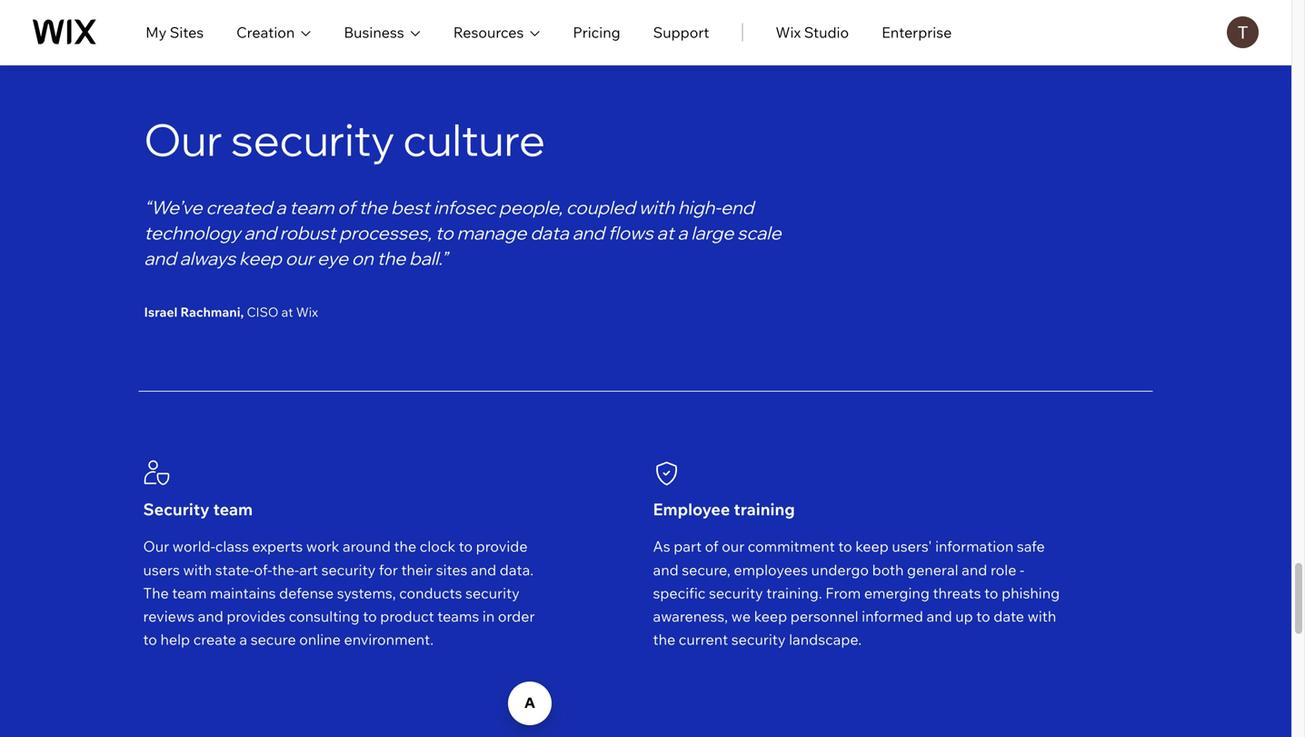 Task type: describe. For each thing, give the bounding box(es) containing it.
for
[[379, 561, 398, 579]]

commitment
[[748, 538, 836, 556]]

with inside 'as part of our commitment to keep users' information safe and secure, employees undergo both general and role - specific security training. from emerging threats to phishing awareness, we keep personnel informed and up to date with the current security landscape.'
[[1028, 607, 1057, 626]]

teams
[[438, 607, 480, 626]]

to left help
[[143, 631, 157, 649]]

information
[[936, 538, 1014, 556]]

order
[[498, 607, 535, 626]]

in
[[483, 607, 495, 626]]

general
[[908, 561, 959, 579]]

informed
[[862, 607, 924, 626]]

technology
[[144, 221, 241, 244]]

israel
[[144, 304, 178, 320]]

reviews
[[143, 607, 195, 626]]

clock
[[420, 538, 456, 556]]

state-
[[215, 561, 254, 579]]

at inside "we've created a team of the best infosec people, coupled with high-end technology and robust processes, to manage data and flows at a large scale and always keep our eye on the ball."
[[657, 221, 674, 244]]

defense
[[279, 584, 334, 602]]

our for our security culture
[[144, 112, 223, 167]]

rachmani,
[[181, 304, 244, 320]]

resources
[[454, 23, 524, 41]]

provide
[[476, 538, 528, 556]]

resources button
[[454, 21, 541, 43]]

emerging
[[865, 584, 930, 602]]

create
[[193, 631, 236, 649]]

and down "provide"
[[471, 561, 497, 579]]

the inside 'as part of our commitment to keep users' information safe and secure, employees undergo both general and role - specific security training. from emerging threats to phishing awareness, we keep personnel informed and up to date with the current security landscape.'
[[653, 631, 676, 649]]

data
[[530, 221, 569, 244]]

our inside "we've created a team of the best infosec people, coupled with high-end technology and robust processes, to manage data and flows at a large scale and always keep our eye on the ball."
[[285, 247, 314, 270]]

0 vertical spatial wix
[[776, 23, 801, 41]]

on
[[352, 247, 374, 270]]

employees
[[734, 561, 808, 579]]

enterprise link
[[882, 21, 952, 43]]

support link
[[654, 21, 710, 43]]

to up undergo
[[839, 538, 853, 556]]

of inside 'as part of our commitment to keep users' information safe and secure, employees undergo both general and role - specific security training. from emerging threats to phishing awareness, we keep personnel informed and up to date with the current security landscape.'
[[705, 538, 719, 556]]

help
[[160, 631, 190, 649]]

wix studio link
[[776, 21, 850, 43]]

around
[[343, 538, 391, 556]]

awareness,
[[653, 607, 728, 626]]

of inside "we've created a team of the best infosec people, coupled with high-end technology and robust processes, to manage data and flows at a large scale and always keep our eye on the ball."
[[338, 196, 355, 219]]

pricing
[[573, 23, 621, 41]]

infosec
[[434, 196, 496, 219]]

business
[[344, 23, 405, 41]]

world-
[[173, 538, 215, 556]]

"we've
[[144, 196, 202, 219]]

both
[[873, 561, 904, 579]]

1 horizontal spatial team
[[213, 499, 253, 520]]

-
[[1020, 561, 1025, 579]]

training.
[[767, 584, 823, 602]]

up
[[956, 607, 974, 626]]

work
[[306, 538, 340, 556]]

my sites link
[[146, 21, 204, 43]]

the-
[[272, 561, 299, 579]]

sites
[[170, 23, 204, 41]]

business button
[[344, 21, 421, 43]]

role
[[991, 561, 1017, 579]]

of-
[[254, 561, 272, 579]]

2 horizontal spatial a
[[678, 221, 688, 244]]

our inside 'as part of our commitment to keep users' information safe and secure, employees undergo both general and role - specific security training. from emerging threats to phishing awareness, we keep personnel informed and up to date with the current security landscape.'
[[722, 538, 745, 556]]

team inside "we've created a team of the best infosec people, coupled with high-end technology and robust processes, to manage data and flows at a large scale and always keep our eye on the ball."
[[290, 196, 334, 219]]

profile image image
[[1228, 16, 1260, 48]]

to down role
[[985, 584, 999, 602]]

team inside our world-class experts work around the clock to provide users with state-of-the-art security for their sites and data. the team maintains defense systems, conducts security reviews and provides consulting to product teams in order to help create a secure online environment.
[[172, 584, 207, 602]]

current
[[679, 631, 729, 649]]

my
[[146, 23, 167, 41]]

2 horizontal spatial keep
[[856, 538, 889, 556]]

as part of our commitment to keep users' information safe and secure, employees undergo both general and role - specific security training. from emerging threats to phishing awareness, we keep personnel informed and up to date with the current security landscape.
[[653, 538, 1061, 649]]

and down technology
[[144, 247, 176, 270]]

creation
[[237, 23, 295, 41]]

processes,
[[339, 221, 432, 244]]

ciso
[[247, 304, 279, 320]]

studio
[[805, 23, 850, 41]]

my sites
[[146, 23, 204, 41]]

and down created
[[244, 221, 276, 244]]

to up sites
[[459, 538, 473, 556]]

as
[[653, 538, 671, 556]]

phishing
[[1002, 584, 1061, 602]]

users
[[143, 561, 180, 579]]

the up processes,
[[359, 196, 388, 219]]

data.
[[500, 561, 534, 579]]

0 vertical spatial a
[[276, 196, 286, 219]]

and up create
[[198, 607, 224, 626]]

systems,
[[337, 584, 396, 602]]

landscape.
[[789, 631, 862, 649]]

scale
[[738, 221, 782, 244]]

date
[[994, 607, 1025, 626]]



Task type: locate. For each thing, give the bounding box(es) containing it.
2 vertical spatial team
[[172, 584, 207, 602]]

1 horizontal spatial our
[[722, 538, 745, 556]]

0 vertical spatial our
[[144, 112, 223, 167]]

with up flows
[[639, 196, 675, 219]]

keep right the always
[[239, 247, 282, 270]]

a inside our world-class experts work around the clock to provide users with state-of-the-art security for their sites and data. the team maintains defense systems, conducts security reviews and provides consulting to product teams in order to help create a secure online environment.
[[240, 631, 247, 649]]

team
[[290, 196, 334, 219], [213, 499, 253, 520], [172, 584, 207, 602]]

1 horizontal spatial wix
[[776, 23, 801, 41]]

keep right we
[[755, 607, 788, 626]]

large
[[692, 221, 734, 244]]

flows
[[608, 221, 654, 244]]

our up secure,
[[722, 538, 745, 556]]

to up ball." on the left top of the page
[[435, 221, 454, 244]]

users'
[[892, 538, 933, 556]]

0 vertical spatial with
[[639, 196, 675, 219]]

product
[[380, 607, 434, 626]]

1 vertical spatial team
[[213, 499, 253, 520]]

people,
[[499, 196, 563, 219]]

2 horizontal spatial with
[[1028, 607, 1057, 626]]

and left up
[[927, 607, 953, 626]]

and down as
[[653, 561, 679, 579]]

provides
[[227, 607, 286, 626]]

at right ciso
[[282, 304, 293, 320]]

security
[[231, 112, 395, 167], [322, 561, 376, 579], [466, 584, 520, 602], [709, 584, 764, 602], [732, 631, 786, 649]]

0 horizontal spatial with
[[183, 561, 212, 579]]

0 horizontal spatial keep
[[239, 247, 282, 270]]

a left large
[[678, 221, 688, 244]]

support
[[654, 23, 710, 41]]

we
[[732, 607, 751, 626]]

0 vertical spatial team
[[290, 196, 334, 219]]

and down 'information'
[[962, 561, 988, 579]]

training
[[734, 499, 796, 520]]

1 horizontal spatial of
[[705, 538, 719, 556]]

environment.
[[344, 631, 434, 649]]

1 vertical spatial of
[[705, 538, 719, 556]]

wix studio
[[776, 23, 850, 41]]

employee training
[[653, 499, 796, 520]]

at right flows
[[657, 221, 674, 244]]

"we've created a team of the best infosec people, coupled with high-end technology and robust processes, to manage data and flows at a large scale and always keep our eye on the ball."
[[144, 196, 782, 270]]

our down the 'robust' in the top of the page
[[285, 247, 314, 270]]

of
[[338, 196, 355, 219], [705, 538, 719, 556]]

to down systems,
[[363, 607, 377, 626]]

security
[[143, 499, 210, 520]]

our world-class experts work around the clock to provide users with state-of-the-art security for their sites and data. the team maintains defense systems, conducts security reviews and provides consulting to product teams in order to help create a secure online environment.
[[143, 538, 535, 649]]

security team
[[143, 499, 253, 520]]

secure,
[[682, 561, 731, 579]]

consulting
[[289, 607, 360, 626]]

1 vertical spatial our
[[722, 538, 745, 556]]

our
[[285, 247, 314, 270], [722, 538, 745, 556]]

the
[[143, 584, 169, 602]]

to right up
[[977, 607, 991, 626]]

with inside our world-class experts work around the clock to provide users with state-of-the-art security for their sites and data. the team maintains defense systems, conducts security reviews and provides consulting to product teams in order to help create a secure online environment.
[[183, 561, 212, 579]]

with down world-
[[183, 561, 212, 579]]

safe
[[1018, 538, 1046, 556]]

the down awareness, at the right bottom of page
[[653, 631, 676, 649]]

from
[[826, 584, 861, 602]]

employee
[[653, 499, 731, 520]]

the up the their
[[394, 538, 417, 556]]

undergo
[[812, 561, 869, 579]]

keep inside "we've created a team of the best infosec people, coupled with high-end technology and robust processes, to manage data and flows at a large scale and always keep our eye on the ball."
[[239, 247, 282, 270]]

the inside our world-class experts work around the clock to provide users with state-of-the-art security for their sites and data. the team maintains defense systems, conducts security reviews and provides consulting to product teams in order to help create a secure online environment.
[[394, 538, 417, 556]]

manage
[[457, 221, 527, 244]]

2 vertical spatial keep
[[755, 607, 788, 626]]

1 vertical spatial wix
[[296, 304, 318, 320]]

our up users
[[143, 538, 169, 556]]

0 horizontal spatial a
[[240, 631, 247, 649]]

1 horizontal spatial keep
[[755, 607, 788, 626]]

keep up both
[[856, 538, 889, 556]]

israel rachmani, ciso at wix
[[144, 304, 318, 320]]

our up "we've
[[144, 112, 223, 167]]

robust
[[280, 221, 336, 244]]

their
[[402, 561, 433, 579]]

0 horizontal spatial team
[[172, 584, 207, 602]]

2 vertical spatial with
[[1028, 607, 1057, 626]]

art
[[299, 561, 318, 579]]

experts
[[252, 538, 303, 556]]

maintains
[[210, 584, 276, 602]]

1 vertical spatial our
[[143, 538, 169, 556]]

our inside our world-class experts work around the clock to provide users with state-of-the-art security for their sites and data. the team maintains defense systems, conducts security reviews and provides consulting to product teams in order to help create a secure online environment.
[[143, 538, 169, 556]]

wix left studio
[[776, 23, 801, 41]]

to inside "we've created a team of the best infosec people, coupled with high-end technology and robust processes, to manage data and flows at a large scale and always keep our eye on the ball."
[[435, 221, 454, 244]]

creation button
[[237, 21, 311, 43]]

specific
[[653, 584, 706, 602]]

2 horizontal spatial team
[[290, 196, 334, 219]]

1 vertical spatial a
[[678, 221, 688, 244]]

of up processes,
[[338, 196, 355, 219]]

eye
[[317, 247, 348, 270]]

0 vertical spatial our
[[285, 247, 314, 270]]

and down the coupled
[[573, 221, 605, 244]]

with
[[639, 196, 675, 219], [183, 561, 212, 579], [1028, 607, 1057, 626]]

class
[[215, 538, 249, 556]]

team up the 'robust' in the top of the page
[[290, 196, 334, 219]]

team up reviews
[[172, 584, 207, 602]]

1 vertical spatial keep
[[856, 538, 889, 556]]

of up secure,
[[705, 538, 719, 556]]

wix
[[776, 23, 801, 41], [296, 304, 318, 320]]

0 horizontal spatial our
[[285, 247, 314, 270]]

our
[[144, 112, 223, 167], [143, 538, 169, 556]]

with inside "we've created a team of the best infosec people, coupled with high-end technology and robust processes, to manage data and flows at a large scale and always keep our eye on the ball."
[[639, 196, 675, 219]]

culture
[[403, 112, 546, 167]]

1 vertical spatial with
[[183, 561, 212, 579]]

2 vertical spatial a
[[240, 631, 247, 649]]

personnel
[[791, 607, 859, 626]]

1 vertical spatial at
[[282, 304, 293, 320]]

0 horizontal spatial wix
[[296, 304, 318, 320]]

0 vertical spatial at
[[657, 221, 674, 244]]

pricing link
[[573, 21, 621, 43]]

part
[[674, 538, 702, 556]]

secure
[[251, 631, 296, 649]]

conducts
[[399, 584, 462, 602]]

a down provides
[[240, 631, 247, 649]]

a up the 'robust' in the top of the page
[[276, 196, 286, 219]]

threats
[[934, 584, 982, 602]]

online
[[299, 631, 341, 649]]

our security culture
[[144, 112, 546, 167]]

and
[[244, 221, 276, 244], [573, 221, 605, 244], [144, 247, 176, 270], [471, 561, 497, 579], [653, 561, 679, 579], [962, 561, 988, 579], [198, 607, 224, 626], [927, 607, 953, 626]]

keep
[[239, 247, 282, 270], [856, 538, 889, 556], [755, 607, 788, 626]]

the down processes,
[[377, 247, 406, 270]]

always
[[180, 247, 236, 270]]

end
[[721, 196, 754, 219]]

ball."
[[409, 247, 448, 270]]

sites
[[436, 561, 468, 579]]

0 horizontal spatial of
[[338, 196, 355, 219]]

best
[[391, 196, 430, 219]]

wix right ciso
[[296, 304, 318, 320]]

coupled
[[567, 196, 636, 219]]

1 horizontal spatial at
[[657, 221, 674, 244]]

team up class
[[213, 499, 253, 520]]

with down phishing
[[1028, 607, 1057, 626]]

0 horizontal spatial at
[[282, 304, 293, 320]]

1 horizontal spatial with
[[639, 196, 675, 219]]

created
[[206, 196, 272, 219]]

0 vertical spatial of
[[338, 196, 355, 219]]

our for our world-class experts work around the clock to provide users with state-of-the-art security for their sites and data. the team maintains defense systems, conducts security reviews and provides consulting to product teams in order to help create a secure online environment.
[[143, 538, 169, 556]]

the
[[359, 196, 388, 219], [377, 247, 406, 270], [394, 538, 417, 556], [653, 631, 676, 649]]

0 vertical spatial keep
[[239, 247, 282, 270]]

1 horizontal spatial a
[[276, 196, 286, 219]]

high-
[[678, 196, 721, 219]]

at
[[657, 221, 674, 244], [282, 304, 293, 320]]



Task type: vqa. For each thing, say whether or not it's contained in the screenshot.
bottom Tutorial
no



